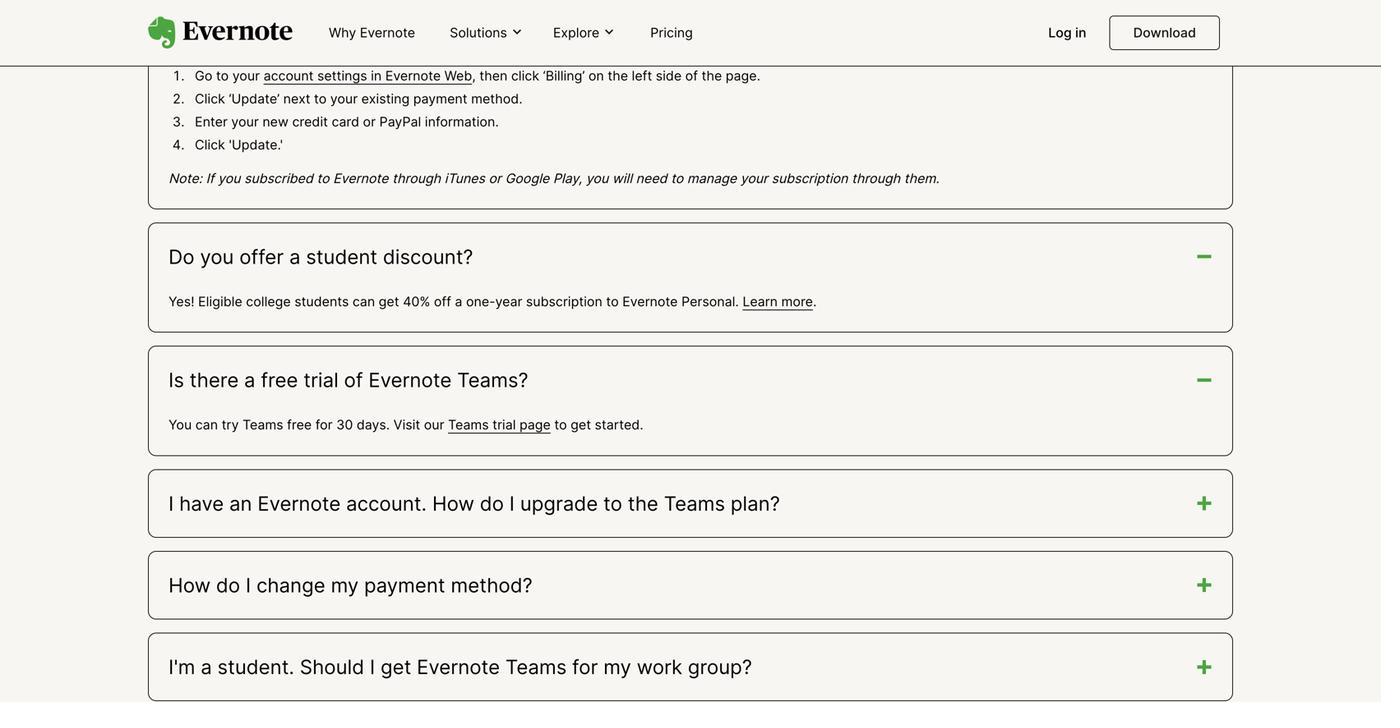 Task type: vqa. For each thing, say whether or not it's contained in the screenshot.
topmost 'card'
no



Task type: describe. For each thing, give the bounding box(es) containing it.
credit
[[292, 114, 328, 130]]

pricing link
[[641, 18, 703, 49]]

log
[[1048, 25, 1072, 41]]

1 click from the top
[[195, 91, 225, 107]]

i'm
[[169, 656, 195, 680]]

visit
[[394, 417, 420, 433]]

1 vertical spatial get
[[571, 417, 591, 433]]

page
[[520, 417, 551, 433]]

1 horizontal spatial trial
[[493, 417, 516, 433]]

have
[[179, 492, 224, 516]]

1 vertical spatial change
[[256, 574, 325, 598]]

get for off
[[379, 294, 399, 310]]

solutions button
[[445, 24, 529, 42]]

method.
[[471, 91, 523, 107]]

play,
[[553, 170, 582, 186]]

why evernote
[[329, 25, 415, 41]]

the right 'on'
[[608, 68, 628, 84]]

why evernote link
[[319, 18, 425, 49]]

upgrade
[[520, 492, 598, 516]]

do
[[169, 245, 194, 269]]

note:
[[169, 170, 202, 186]]

should
[[300, 656, 364, 680]]

2 vertical spatial payment
[[364, 574, 445, 598]]

i'm a student. should i get evernote teams for my work group?
[[169, 656, 752, 680]]

go to your account settings in evernote web , then click 'billing' on the left side of the page. click 'update' next to your existing payment method. enter your new credit card or paypal information. click 'update.'
[[195, 68, 761, 153]]

yes!
[[169, 294, 194, 310]]

to evernote
[[317, 170, 388, 186]]

0 horizontal spatial how
[[169, 574, 211, 598]]

2 click from the top
[[195, 137, 225, 153]]

method?
[[451, 574, 533, 598]]

'update.'
[[229, 137, 283, 153]]

days.
[[357, 417, 390, 433]]

itunes
[[444, 170, 485, 186]]

your down 'update'
[[231, 114, 259, 130]]

you right do
[[200, 245, 234, 269]]

1 horizontal spatial or
[[489, 170, 501, 186]]

explore button
[[548, 24, 621, 42]]

web
[[444, 68, 472, 84]]

is
[[169, 368, 184, 393]]

of inside go to your account settings in evernote web , then click 'billing' on the left side of the page. click 'update' next to your existing payment method. enter your new credit card or paypal information. click 'update.'
[[685, 68, 698, 84]]

teams?
[[457, 368, 528, 393]]

settings
[[317, 68, 367, 84]]

how do i change my payment method?
[[169, 574, 533, 598]]

0 vertical spatial can
[[353, 294, 375, 310]]

0 vertical spatial in
[[1075, 25, 1087, 41]]

evernote inside go to your account settings in evernote web , then click 'billing' on the left side of the page. click 'update' next to your existing payment method. enter your new credit card or paypal information. click 'update.'
[[385, 68, 441, 84]]

1 horizontal spatial how
[[432, 492, 474, 516]]

the down started.
[[628, 492, 658, 516]]

why
[[329, 25, 356, 41]]

1 vertical spatial do
[[216, 574, 240, 598]]

solutions
[[450, 24, 507, 41]]

is there a free trial of evernote teams?
[[169, 368, 528, 393]]

explore
[[553, 24, 599, 41]]

an
[[229, 492, 252, 516]]

account
[[264, 68, 314, 84]]

0 vertical spatial for
[[315, 417, 333, 433]]

0 vertical spatial free
[[261, 368, 298, 393]]

pricing
[[650, 25, 693, 41]]

try
[[222, 417, 239, 433]]

eligible
[[198, 294, 242, 310]]

off
[[434, 294, 451, 310]]

you can try teams free for 30 days. visit our teams trial page to get started.
[[169, 417, 643, 433]]

google
[[505, 170, 549, 186]]

need
[[636, 170, 667, 186]]

note: if you subscribed to evernote through itunes or google play, you will need to manage your subscription through them.
[[169, 170, 939, 186]]

offer
[[239, 245, 284, 269]]

you right if
[[218, 170, 240, 186]]

1 vertical spatial for
[[572, 656, 598, 680]]

download
[[1133, 25, 1196, 41]]

year
[[495, 294, 522, 310]]

payment inside go to your account settings in evernote web , then click 'billing' on the left side of the page. click 'update' next to your existing payment method. enter your new credit card or paypal information. click 'update.'
[[413, 91, 467, 107]]

students
[[295, 294, 349, 310]]

discount?
[[383, 245, 473, 269]]

paypal
[[379, 114, 421, 130]]

information.
[[425, 114, 499, 130]]

or inside go to your account settings in evernote web , then click 'billing' on the left side of the page. click 'update' next to your existing payment method. enter your new credit card or paypal information. click 'update.'
[[363, 114, 376, 130]]

30
[[336, 417, 353, 433]]

next
[[283, 91, 310, 107]]

account.
[[346, 492, 427, 516]]

1 vertical spatial my
[[604, 656, 631, 680]]

teams trial page link
[[448, 417, 551, 433]]

card
[[332, 114, 359, 130]]



Task type: locate. For each thing, give the bounding box(es) containing it.
1 horizontal spatial do
[[480, 492, 504, 516]]

evernote inside the why evernote link
[[360, 25, 415, 41]]

college
[[246, 294, 291, 310]]

1 vertical spatial free
[[287, 417, 312, 433]]

method:
[[326, 34, 377, 50]]

go
[[195, 68, 212, 84]]

0 horizontal spatial change
[[187, 34, 233, 50]]

can
[[353, 294, 375, 310], [195, 417, 218, 433]]

1 horizontal spatial for
[[572, 656, 598, 680]]

then
[[480, 68, 508, 84]]

the left page.
[[702, 68, 722, 84]]

0 horizontal spatial do
[[216, 574, 240, 598]]

0 vertical spatial change
[[187, 34, 233, 50]]

left
[[632, 68, 652, 84]]

,
[[472, 68, 476, 84]]

student
[[306, 245, 377, 269]]

click down enter
[[195, 137, 225, 153]]

in
[[1075, 25, 1087, 41], [371, 68, 382, 84]]

learn more link
[[743, 294, 813, 310]]

0 horizontal spatial or
[[363, 114, 376, 130]]

or right 'card'
[[363, 114, 376, 130]]

account settings in evernote web link
[[264, 68, 472, 84]]

0 vertical spatial my
[[331, 574, 359, 598]]

in up existing
[[371, 68, 382, 84]]

you
[[218, 170, 240, 186], [586, 170, 609, 186], [200, 245, 234, 269]]

the
[[608, 68, 628, 84], [702, 68, 722, 84], [628, 492, 658, 516]]

free
[[261, 368, 298, 393], [287, 417, 312, 433]]

0 horizontal spatial for
[[315, 417, 333, 433]]

to change your payment method:
[[169, 34, 377, 50]]

a right offer at left top
[[289, 245, 300, 269]]

manage
[[687, 170, 737, 186]]

work
[[637, 656, 682, 680]]

one-
[[466, 294, 495, 310]]

side
[[656, 68, 682, 84]]

1 through from the left
[[392, 170, 441, 186]]

for
[[315, 417, 333, 433], [572, 656, 598, 680]]

a right i'm
[[201, 656, 212, 680]]

download link
[[1110, 16, 1220, 50]]

page.
[[726, 68, 761, 84]]

log in link
[[1039, 18, 1096, 49]]

change
[[187, 34, 233, 50], [256, 574, 325, 598]]

will
[[612, 170, 632, 186]]

1 vertical spatial or
[[489, 170, 501, 186]]

of
[[685, 68, 698, 84], [344, 368, 363, 393]]

if
[[206, 170, 214, 186]]

.
[[813, 294, 817, 310]]

enter
[[195, 114, 228, 130]]

get left started.
[[571, 417, 591, 433]]

on
[[589, 68, 604, 84]]

0 vertical spatial how
[[432, 492, 474, 516]]

1 horizontal spatial my
[[604, 656, 631, 680]]

1 vertical spatial payment
[[413, 91, 467, 107]]

personal.
[[682, 294, 739, 310]]

0 vertical spatial of
[[685, 68, 698, 84]]

more
[[781, 294, 813, 310]]

a
[[289, 245, 300, 269], [455, 294, 462, 310], [244, 368, 255, 393], [201, 656, 212, 680]]

through
[[392, 170, 441, 186], [852, 170, 900, 186]]

learn
[[743, 294, 778, 310]]

a right off
[[455, 294, 462, 310]]

student.
[[218, 656, 294, 680]]

your right manage
[[740, 170, 768, 186]]

1 vertical spatial of
[[344, 368, 363, 393]]

0 horizontal spatial of
[[344, 368, 363, 393]]

a right there
[[244, 368, 255, 393]]

'update'
[[229, 91, 280, 107]]

started.
[[595, 417, 643, 433]]

log in
[[1048, 25, 1087, 41]]

0 horizontal spatial subscription
[[526, 294, 603, 310]]

evernote
[[360, 25, 415, 41], [385, 68, 441, 84], [622, 294, 678, 310], [369, 368, 452, 393], [258, 492, 341, 516], [417, 656, 500, 680]]

trial left page
[[493, 417, 516, 433]]

1 vertical spatial how
[[169, 574, 211, 598]]

get for teams
[[381, 656, 411, 680]]

free left 30
[[287, 417, 312, 433]]

1 vertical spatial trial
[[493, 417, 516, 433]]

click
[[511, 68, 539, 84]]

your up 'card'
[[330, 91, 358, 107]]

or right itunes
[[489, 170, 501, 186]]

trial
[[304, 368, 339, 393], [493, 417, 516, 433]]

0 vertical spatial get
[[379, 294, 399, 310]]

teams
[[243, 417, 283, 433], [448, 417, 489, 433], [664, 492, 725, 516], [506, 656, 567, 680]]

0 vertical spatial payment
[[268, 34, 322, 50]]

for left 30
[[315, 417, 333, 433]]

in inside go to your account settings in evernote web , then click 'billing' on the left side of the page. click 'update' next to your existing payment method. enter your new credit card or paypal information. click 'update.'
[[371, 68, 382, 84]]

subscribed
[[244, 170, 313, 186]]

you
[[169, 417, 192, 433]]

2 vertical spatial get
[[381, 656, 411, 680]]

group?
[[688, 656, 752, 680]]

0 vertical spatial or
[[363, 114, 376, 130]]

0 vertical spatial subscription
[[772, 170, 848, 186]]

0 vertical spatial do
[[480, 492, 504, 516]]

can left try
[[195, 417, 218, 433]]

2 through from the left
[[852, 170, 900, 186]]

to
[[216, 68, 229, 84], [314, 91, 327, 107], [671, 170, 683, 186], [606, 294, 619, 310], [554, 417, 567, 433], [604, 492, 622, 516]]

through left the them.
[[852, 170, 900, 186]]

our
[[424, 417, 444, 433]]

through left itunes
[[392, 170, 441, 186]]

yes! eligible college students can get 40% off a one-year subscription to evernote personal. learn more .
[[169, 294, 817, 310]]

1 horizontal spatial in
[[1075, 25, 1087, 41]]

or
[[363, 114, 376, 130], [489, 170, 501, 186]]

1 vertical spatial subscription
[[526, 294, 603, 310]]

1 vertical spatial in
[[371, 68, 382, 84]]

1 horizontal spatial subscription
[[772, 170, 848, 186]]

i have an evernote account. how do i upgrade to the teams plan?
[[169, 492, 780, 516]]

0 horizontal spatial my
[[331, 574, 359, 598]]

to
[[169, 34, 184, 50]]

how
[[432, 492, 474, 516], [169, 574, 211, 598]]

0 horizontal spatial through
[[392, 170, 441, 186]]

1 horizontal spatial can
[[353, 294, 375, 310]]

existing
[[361, 91, 410, 107]]

click up enter
[[195, 91, 225, 107]]

new
[[263, 114, 289, 130]]

subscription
[[772, 170, 848, 186], [526, 294, 603, 310]]

0 vertical spatial trial
[[304, 368, 339, 393]]

0 vertical spatial click
[[195, 91, 225, 107]]

for left the work in the bottom left of the page
[[572, 656, 598, 680]]

'billing'
[[543, 68, 585, 84]]

free right there
[[261, 368, 298, 393]]

you left the will
[[586, 170, 609, 186]]

do you offer a student discount?
[[169, 245, 473, 269]]

40%
[[403, 294, 430, 310]]

of right side
[[685, 68, 698, 84]]

payment
[[268, 34, 322, 50], [413, 91, 467, 107], [364, 574, 445, 598]]

in right log
[[1075, 25, 1087, 41]]

1 vertical spatial click
[[195, 137, 225, 153]]

your
[[237, 34, 265, 50], [232, 68, 260, 84], [330, 91, 358, 107], [231, 114, 259, 130], [740, 170, 768, 186]]

1 horizontal spatial change
[[256, 574, 325, 598]]

get right should
[[381, 656, 411, 680]]

plan?
[[731, 492, 780, 516]]

my
[[331, 574, 359, 598], [604, 656, 631, 680]]

evernote logo image
[[148, 17, 293, 49]]

0 horizontal spatial in
[[371, 68, 382, 84]]

1 horizontal spatial of
[[685, 68, 698, 84]]

0 horizontal spatial trial
[[304, 368, 339, 393]]

do
[[480, 492, 504, 516], [216, 574, 240, 598]]

i
[[169, 492, 174, 516], [509, 492, 515, 516], [246, 574, 251, 598], [370, 656, 375, 680]]

them.
[[904, 170, 939, 186]]

1 vertical spatial can
[[195, 417, 218, 433]]

get
[[379, 294, 399, 310], [571, 417, 591, 433], [381, 656, 411, 680]]

your up account
[[237, 34, 265, 50]]

of up 30
[[344, 368, 363, 393]]

can right students on the left top of the page
[[353, 294, 375, 310]]

your up 'update'
[[232, 68, 260, 84]]

trial up 30
[[304, 368, 339, 393]]

0 horizontal spatial can
[[195, 417, 218, 433]]

get left 40%
[[379, 294, 399, 310]]

there
[[190, 368, 239, 393]]

1 horizontal spatial through
[[852, 170, 900, 186]]

click
[[195, 91, 225, 107], [195, 137, 225, 153]]



